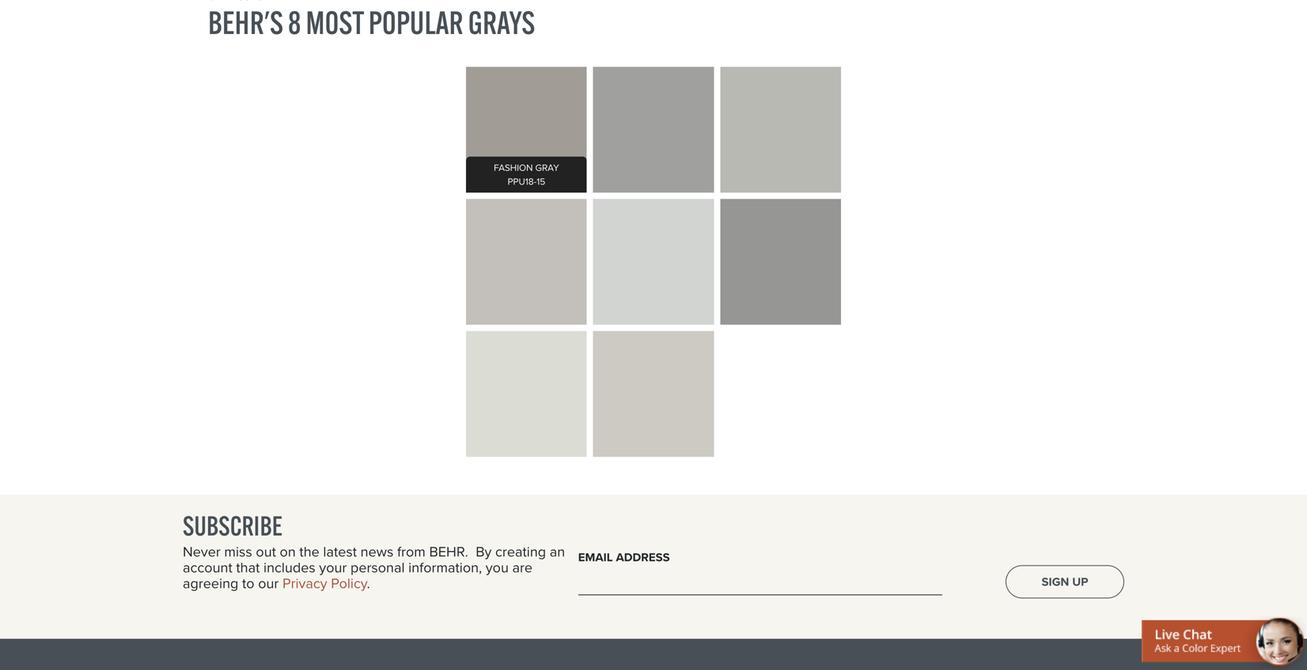 Task type: locate. For each thing, give the bounding box(es) containing it.
never miss out on the latest news from behr.  by creating an account that includes your personal information, you are agreeing to our
[[183, 542, 565, 594]]

the
[[300, 542, 320, 563]]

up
[[1073, 573, 1089, 591]]

account
[[183, 557, 233, 578]]

sign up button
[[1006, 566, 1125, 599]]

email address
[[578, 549, 670, 566]]

your
[[319, 557, 347, 578]]

email
[[578, 549, 613, 566]]

subscribe
[[183, 509, 283, 543]]

ppu18-
[[508, 175, 537, 188]]

privacy policy link
[[283, 573, 367, 594]]

popular
[[369, 3, 464, 42]]

to
[[242, 573, 255, 594]]

are
[[513, 557, 533, 578]]

an
[[550, 542, 565, 563]]

our
[[258, 573, 279, 594]]

on
[[280, 542, 296, 563]]

information,
[[409, 557, 482, 578]]

fashion gray ppu18-15
[[494, 161, 559, 188]]

miss
[[224, 542, 252, 563]]

15
[[537, 175, 546, 188]]

privacy
[[283, 573, 327, 594]]

address
[[616, 549, 670, 566]]

from
[[397, 542, 426, 563]]

behr's 8 most popular grays
[[208, 3, 535, 42]]

gray
[[536, 161, 559, 174]]

by
[[476, 542, 492, 563]]

creating
[[496, 542, 546, 563]]

Email Address email field
[[578, 572, 943, 596]]

8
[[288, 3, 301, 42]]



Task type: describe. For each thing, give the bounding box(es) containing it.
includes
[[264, 557, 316, 578]]

that
[[236, 557, 260, 578]]

personal
[[351, 557, 405, 578]]

out
[[256, 542, 276, 563]]

.
[[367, 573, 370, 594]]

news
[[361, 542, 394, 563]]

latest
[[323, 542, 357, 563]]

most
[[306, 3, 364, 42]]

behr's
[[208, 3, 283, 42]]

you
[[486, 557, 509, 578]]

live chat online image image
[[1142, 616, 1308, 670]]

never
[[183, 542, 221, 563]]

grays
[[468, 3, 535, 42]]

privacy policy .
[[283, 573, 370, 594]]

sign up
[[1042, 573, 1089, 591]]

policy
[[331, 573, 367, 594]]

sign
[[1042, 573, 1070, 591]]

fashion
[[494, 161, 533, 174]]

agreeing
[[183, 573, 239, 594]]



Task type: vqa. For each thing, say whether or not it's contained in the screenshot.
Find in "link"
no



